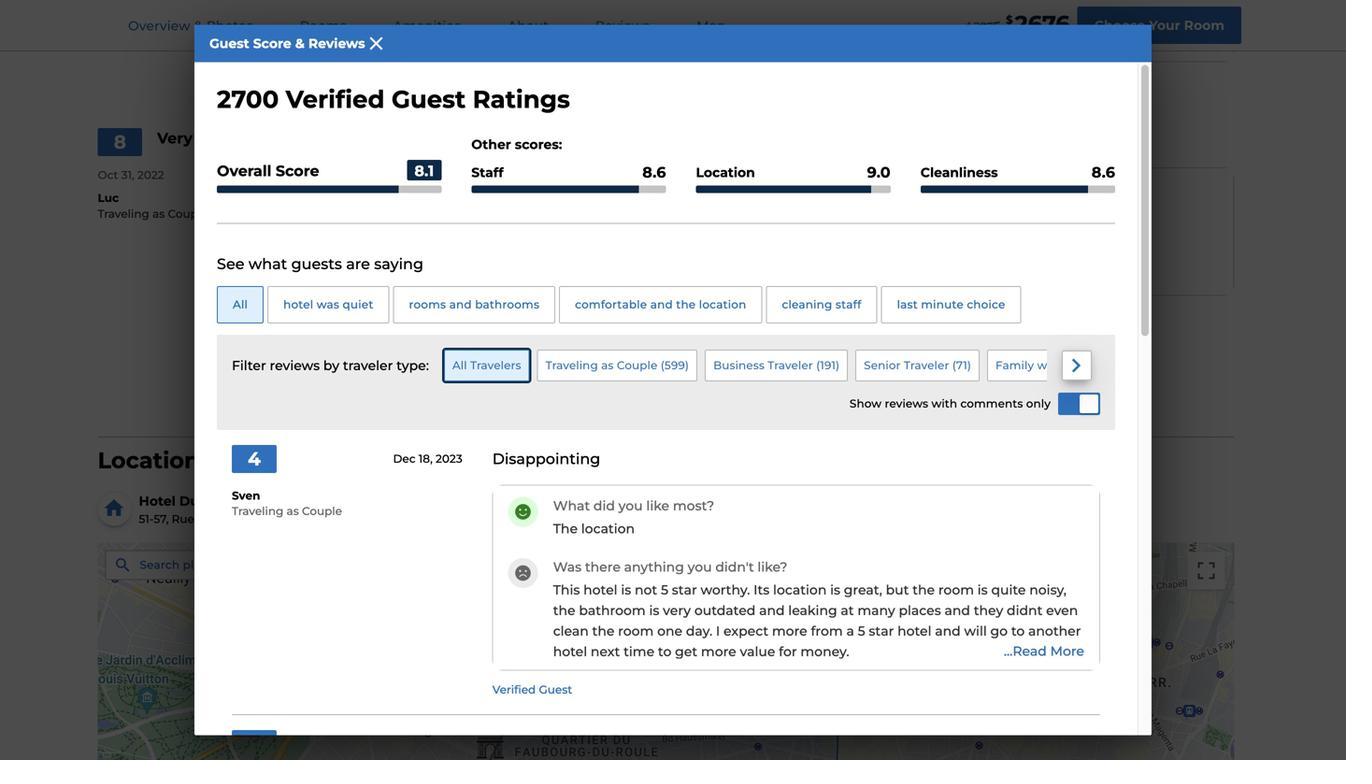 Task type: vqa. For each thing, say whether or not it's contained in the screenshot.
leftmost Expect
yes



Task type: describe. For each thing, give the bounding box(es) containing it.
1 ) from the left
[[685, 358, 689, 372]]

ratings
[[473, 85, 570, 114]]

51-
[[139, 512, 154, 526]]

most? for what did you like most?
[[449, 181, 490, 197]]

the inside the ac didnt work, room got to about 30 degrees celsius, so we had to sleep with the window open.     with a 5 star hotel we expect turndown service, didnt happen.    front desk was medium and concierge kept recommending tourist traps..
[[874, 11, 896, 27]]

reviews for show
[[885, 397, 929, 410]]

8.6 for cleanliness
[[1092, 163, 1115, 181]]

dec 18, 2023
[[393, 452, 463, 466]]

was for was there anything you didn't like?
[[553, 559, 582, 575]]

did for what did you like most?
[[369, 181, 391, 197]]

about button
[[485, 1, 571, 50]]

verified guest for 4
[[492, 683, 572, 697]]

1 we from the left
[[732, 11, 752, 27]]

choice
[[967, 298, 1006, 311]]

traveling for 4
[[232, 505, 284, 518]]

couple for 4
[[302, 505, 342, 518]]

to down 'one'
[[658, 644, 672, 660]]

got
[[498, 11, 521, 27]]

rooms and bathrooms
[[409, 298, 540, 311]]

guest down turndown
[[315, 74, 348, 88]]

get
[[675, 644, 698, 660]]

0 vertical spatial staff
[[836, 298, 862, 311]]

0 vertical spatial didnt
[[380, 11, 415, 27]]

the up 'next'
[[592, 623, 615, 639]]

to right had
[[785, 11, 798, 27]]

1 horizontal spatial more
[[772, 623, 808, 639]]

go
[[991, 623, 1008, 639]]

1 vertical spatial as
[[601, 358, 614, 372]]

so
[[714, 11, 729, 27]]

choose your room button
[[1078, 7, 1242, 44]]

1 vertical spatial reviews
[[308, 36, 365, 51]]

5 inside the ac didnt work, room got to about 30 degrees celsius, so we had to sleep with the window open.     with a 5 star hotel we expect turndown service, didnt happen.    front desk was medium and concierge kept recommending tourist traps..
[[1044, 11, 1052, 27]]

& inside button
[[194, 18, 203, 34]]

1 ( from the left
[[661, 358, 665, 372]]

didn't for was there anything you didn't like? decor
[[491, 242, 530, 258]]

guest up "surprised
[[539, 683, 572, 697]]

you down the '8.1'
[[394, 181, 419, 197]]

you inside was there anything you didn't like? decor
[[464, 242, 488, 258]]

anything for was there anything you didn't like?
[[624, 559, 684, 575]]

me!
[[575, 735, 604, 753]]

guest down service,
[[392, 85, 466, 114]]

one
[[657, 623, 683, 639]]

hotel inside the ac didnt work, room got to about 30 degrees celsius, so we had to sleep with the window open.     with a 5 star hotel we expect turndown service, didnt happen.    front desk was medium and concierge kept recommending tourist traps..
[[1084, 11, 1118, 27]]

courcelles,
[[216, 512, 278, 526]]

great,
[[844, 582, 882, 598]]

1 vertical spatial 5
[[661, 582, 669, 598]]

overall score
[[217, 162, 319, 180]]

3 ) from the left
[[968, 358, 971, 372]]

last minute choice
[[897, 298, 1006, 311]]

is left not
[[621, 582, 631, 598]]

0 vertical spatial verified
[[286, 85, 385, 114]]

they
[[974, 603, 1004, 618]]

you up worthy.
[[688, 559, 712, 575]]

hotel down but
[[898, 623, 932, 639]]

and right rooms
[[449, 298, 472, 311]]

was for was there anything you didn't like? decor
[[329, 242, 357, 258]]

but
[[886, 582, 909, 598]]

and left will
[[935, 623, 961, 639]]

dec
[[393, 452, 416, 466]]

family
[[996, 358, 1034, 372]]

cleaning staff
[[782, 298, 862, 311]]

choose
[[1095, 17, 1146, 33]]

you inside "what did you like most? the location"
[[619, 498, 643, 514]]

outdated
[[695, 603, 756, 618]]

another
[[1028, 623, 1081, 639]]

young
[[1066, 358, 1104, 372]]

31,
[[121, 168, 134, 182]]

places inside search places or add an address checkbox
[[183, 558, 220, 572]]

...read more
[[1004, 643, 1085, 659]]

comfortable
[[575, 298, 647, 311]]

cleanliness
[[921, 165, 998, 180]]

choose your room
[[1095, 17, 1225, 33]]

2 ) from the left
[[836, 358, 840, 372]]

1 vertical spatial star
[[672, 582, 697, 598]]

overview
[[128, 18, 190, 34]]

as for 8
[[152, 207, 165, 221]]

verified guest for 8
[[268, 308, 348, 322]]

1 horizontal spatial $
[[1006, 13, 1013, 27]]

traveling as couple ( 599 )
[[546, 358, 689, 372]]

score for other scores:
[[276, 162, 319, 180]]

score for 2700
[[253, 36, 291, 51]]

only
[[1026, 397, 1051, 410]]

hotel
[[139, 493, 176, 509]]

0 vertical spatial location
[[699, 298, 747, 311]]

tourist
[[954, 31, 997, 47]]

2 horizontal spatial couple
[[617, 358, 658, 372]]

hotel du collectionneur arc de triomphe 51-57, rue de courcelles, paris, france
[[139, 493, 424, 526]]

guests
[[291, 255, 342, 273]]

2 vertical spatial room
[[618, 623, 654, 639]]

had
[[756, 11, 781, 27]]

type:
[[397, 358, 429, 373]]

concierge
[[743, 31, 809, 47]]

4 ( from the left
[[1159, 358, 1163, 372]]

paris,
[[281, 512, 312, 526]]

location inside this hotel is not 5 star worthy. its location is great, but the room is quite noisy, the bathroom is very outdated and leaking at many places and they didnt even clean the room one day. i expect more from a 5 star hotel and will go to another hotel next time to get more value for money.
[[773, 582, 827, 598]]

and up will
[[945, 603, 970, 618]]

arc
[[308, 493, 331, 509]]

add
[[239, 558, 261, 572]]

2022
[[137, 168, 164, 182]]

like for what did you like most?
[[422, 181, 445, 197]]

pleasant
[[608, 735, 674, 753]]

"surprised me! pleasant staff and comfortable! highly recommended"
[[492, 735, 1023, 753]]

as for 4
[[287, 505, 299, 518]]

9.0
[[867, 163, 891, 181]]

what did you like most?
[[329, 181, 490, 197]]

Search places or add an address checkbox
[[105, 550, 372, 588]]

traveler for senior traveler
[[904, 358, 949, 372]]

filter reviews by traveler type:
[[232, 358, 429, 373]]

3 ( from the left
[[953, 358, 956, 372]]

clean
[[553, 623, 589, 639]]

expect inside the ac didnt work, room got to about 30 degrees celsius, so we had to sleep with the window open.     with a 5 star hotel we expect turndown service, didnt happen.    front desk was medium and concierge kept recommending tourist traps..
[[1145, 11, 1190, 27]]

happen.
[[491, 31, 546, 47]]

reviews inside button
[[595, 18, 650, 34]]

see
[[217, 255, 245, 273]]

like for what did you like most? the location
[[646, 498, 670, 514]]

map region
[[98, 543, 1235, 760]]

8.6 for staff
[[643, 163, 666, 181]]

2 horizontal spatial with
[[1037, 358, 1063, 372]]

quiet
[[343, 298, 374, 311]]

worthy.
[[701, 582, 750, 598]]

...read
[[1004, 643, 1047, 659]]

more
[[1051, 643, 1085, 659]]

traps..
[[1000, 31, 1040, 47]]

traveling for 8
[[98, 207, 149, 221]]

the up "599"
[[676, 298, 696, 311]]

reviews button
[[573, 1, 672, 50]]

luc
[[98, 191, 119, 205]]

hotel down guests
[[283, 298, 314, 311]]

traveler for business traveler
[[768, 358, 813, 372]]

1 vertical spatial more
[[701, 644, 737, 660]]

the inside the ac didnt work, room got to about 30 degrees celsius, so we had to sleep with the window open.     with a 5 star hotel we expect turndown service, didnt happen.    front desk was medium and concierge kept recommending tourist traps..
[[329, 11, 354, 27]]

1 vertical spatial room
[[939, 582, 974, 598]]

senior
[[864, 358, 901, 372]]

the inside "what did you like most? the location"
[[553, 521, 578, 537]]

1 horizontal spatial de
[[335, 493, 354, 509]]

the right but
[[913, 582, 935, 598]]

like? for was there anything you didn't like? decor
[[533, 242, 563, 258]]

comfortable and the location
[[575, 298, 747, 311]]

comfortable!
[[748, 735, 846, 753]]

Search places or add an address checkbox
[[105, 550, 365, 580]]

about
[[541, 11, 581, 27]]

highly
[[850, 735, 899, 753]]

1 horizontal spatial 5
[[858, 623, 865, 639]]

...read more button
[[995, 643, 1085, 659]]

10
[[244, 732, 264, 755]]

2 vertical spatial with
[[932, 397, 958, 410]]

and left comfortable!
[[715, 735, 744, 753]]

next
[[591, 644, 620, 660]]

is up they
[[978, 582, 988, 598]]

what for what did you like most?
[[329, 181, 366, 197]]

what for what did you like most? the location
[[553, 498, 590, 514]]

travelers
[[470, 358, 521, 372]]

places inside this hotel is not 5 star worthy. its location is great, but the room is quite noisy, the bathroom is very outdated and leaking at many places and they didnt even clean the room one day. i expect more from a 5 star hotel and will go to another hotel next time to get more value for money.
[[899, 603, 941, 618]]

this
[[553, 582, 580, 598]]

amenities button
[[371, 1, 483, 50]]

address
[[283, 558, 328, 572]]

1 vertical spatial &
[[295, 36, 305, 51]]

30
[[584, 11, 600, 27]]

is down not
[[649, 603, 660, 618]]

oct 31, 2022
[[98, 168, 164, 182]]

room inside the ac didnt work, room got to about 30 degrees celsius, so we had to sleep with the window open.     with a 5 star hotel we expect turndown service, didnt happen.    front desk was medium and concierge kept recommending tourist traps..
[[459, 11, 494, 27]]

tab list containing overview & photos
[[105, 0, 749, 50]]

star inside the ac didnt work, room got to about 30 degrees celsius, so we had to sleep with the window open.     with a 5 star hotel we expect turndown service, didnt happen.    front desk was medium and concierge kept recommending tourist traps..
[[1055, 11, 1080, 27]]

didn't for was there anything you didn't like?
[[716, 559, 754, 575]]

cleaning
[[782, 298, 833, 311]]

medium
[[653, 31, 710, 47]]



Task type: locate. For each thing, give the bounding box(es) containing it.
most? down staff
[[449, 181, 490, 197]]

most?
[[449, 181, 490, 197], [673, 498, 714, 514]]

( down cleaning staff
[[816, 358, 820, 372]]

verified up "surprised
[[492, 683, 536, 697]]

0 vertical spatial all
[[233, 298, 248, 311]]

0 horizontal spatial &
[[194, 18, 203, 34]]

0 horizontal spatial reviews
[[308, 36, 365, 51]]

rooms
[[300, 18, 346, 34]]

bathroom
[[579, 603, 646, 618]]

didnt for the
[[452, 31, 488, 47]]

rooms
[[409, 298, 446, 311]]

there for was there anything you didn't like? decor
[[361, 242, 397, 258]]

1 8.6 from the left
[[643, 163, 666, 181]]

most? up was there anything you didn't like?
[[673, 498, 714, 514]]

there for was there anything you didn't like?
[[585, 559, 621, 575]]

0 vertical spatial de
[[335, 493, 354, 509]]

what
[[249, 255, 287, 273]]

recommended"
[[903, 735, 1023, 753]]

2 ( from the left
[[816, 358, 820, 372]]

more
[[772, 623, 808, 639], [701, 644, 737, 660]]

2 8.6 from the left
[[1092, 163, 1115, 181]]

you
[[394, 181, 419, 197], [464, 242, 488, 258], [619, 498, 643, 514], [688, 559, 712, 575]]

overview & photos
[[128, 18, 253, 34]]

for
[[779, 644, 797, 660]]

a inside the ac didnt work, room got to about 30 degrees celsius, so we had to sleep with the window open.     with a 5 star hotel we expect turndown service, didnt happen.    front desk was medium and concierge kept recommending tourist traps..
[[1033, 11, 1041, 27]]

we right so on the right top of page
[[732, 11, 752, 27]]

with up kept
[[840, 11, 870, 27]]

sleep
[[802, 11, 837, 27]]

1 vertical spatial places
[[899, 603, 941, 618]]

2 horizontal spatial 5
[[1044, 11, 1052, 27]]

0 horizontal spatial there
[[361, 242, 397, 258]]

didn't inside was there anything you didn't like? decor
[[491, 242, 530, 258]]

de right rue
[[197, 512, 213, 526]]

verified for 8
[[268, 308, 312, 322]]

0 horizontal spatial expect
[[724, 623, 769, 639]]

( right children
[[1159, 358, 1163, 372]]

score down photos
[[253, 36, 291, 51]]

as down comfortable
[[601, 358, 614, 372]]

location up not
[[581, 521, 635, 537]]

verified for 4
[[492, 683, 536, 697]]

0 horizontal spatial like?
[[533, 242, 563, 258]]

0 horizontal spatial 5
[[661, 582, 669, 598]]

did inside "what did you like most? the location"
[[594, 498, 615, 514]]

map
[[697, 18, 726, 34]]

open.
[[956, 11, 993, 27]]

0 vertical spatial a
[[1033, 11, 1041, 27]]

what up 'are'
[[329, 181, 366, 197]]

1 vertical spatial there
[[585, 559, 621, 575]]

room up time on the bottom
[[618, 623, 654, 639]]

1 vertical spatial a
[[847, 623, 854, 639]]

didn't up bathrooms
[[491, 242, 530, 258]]

anything up rooms
[[400, 242, 460, 258]]

1 vertical spatial verified guest
[[492, 683, 572, 697]]

anything inside was there anything you didn't like? decor
[[400, 242, 460, 258]]

guest down photos
[[209, 36, 249, 51]]

turndown
[[329, 31, 395, 47]]

and inside the ac didnt work, room got to about 30 degrees celsius, so we had to sleep with the window open.     with a 5 star hotel we expect turndown service, didnt happen.    front desk was medium and concierge kept recommending tourist traps..
[[714, 31, 739, 47]]

and right comfortable
[[650, 298, 673, 311]]

0 horizontal spatial we
[[732, 11, 752, 27]]

what did you like most? the location
[[553, 498, 714, 537]]

0 vertical spatial location
[[696, 165, 755, 180]]

was up this
[[553, 559, 582, 575]]

reviews
[[270, 358, 320, 373], [885, 397, 929, 410]]

we left the your
[[1122, 11, 1141, 27]]

1 horizontal spatial like?
[[758, 559, 788, 575]]

0 vertical spatial room
[[459, 11, 494, 27]]

1 vertical spatial verified
[[268, 308, 312, 322]]

we
[[732, 11, 752, 27], [1122, 11, 1141, 27]]

4
[[248, 447, 261, 470]]

bathrooms
[[475, 298, 540, 311]]

reviews for filter
[[270, 358, 320, 373]]

0 vertical spatial what
[[329, 181, 366, 197]]

1 horizontal spatial all
[[452, 358, 467, 372]]

like inside "what did you like most? the location"
[[646, 498, 670, 514]]

other
[[471, 137, 511, 152]]

good
[[197, 129, 238, 147]]

rooms button
[[277, 1, 369, 50]]

with down 71
[[932, 397, 958, 410]]

reviews right front
[[595, 18, 650, 34]]

traveler
[[343, 358, 393, 373]]

0 horizontal spatial staff
[[678, 735, 711, 753]]

0 vertical spatial more
[[772, 623, 808, 639]]

like up was there anything you didn't like?
[[646, 498, 670, 514]]

$ up traps..
[[1006, 13, 1013, 27]]

1 horizontal spatial couple
[[302, 505, 342, 518]]

didnt inside this hotel is not 5 star worthy. its location is great, but the room is quite noisy, the bathroom is very outdated and leaking at many places and they didnt even clean the room one day. i expect more from a 5 star hotel and will go to another hotel next time to get more value for money.
[[1007, 603, 1043, 618]]

traveling inside luc traveling as couple
[[98, 207, 149, 221]]

did up the saying
[[369, 181, 391, 197]]

0 horizontal spatial more
[[701, 644, 737, 660]]

0 horizontal spatial didn't
[[491, 242, 530, 258]]

time
[[624, 644, 655, 660]]

comments
[[961, 397, 1023, 410]]

1 traveler from the left
[[768, 358, 813, 372]]

1 horizontal spatial staff
[[836, 298, 862, 311]]

was there anything you didn't like?
[[553, 559, 788, 575]]

all inside button
[[452, 358, 467, 372]]

5 down many
[[858, 623, 865, 639]]

0 vertical spatial didn't
[[491, 242, 530, 258]]

did down the disappointing
[[594, 498, 615, 514]]

with left young
[[1037, 358, 1063, 372]]

as left arc
[[287, 505, 299, 518]]

0 vertical spatial the
[[329, 11, 354, 27]]

location
[[696, 165, 755, 180], [98, 447, 200, 474]]

what down the disappointing
[[553, 498, 590, 514]]

2 horizontal spatial traveling
[[546, 358, 598, 372]]

0 vertical spatial traveling
[[98, 207, 149, 221]]

1 vertical spatial didnt
[[452, 31, 488, 47]]

not
[[635, 582, 657, 598]]

the left ac
[[329, 11, 354, 27]]

0 vertical spatial as
[[152, 207, 165, 221]]

did
[[369, 181, 391, 197], [594, 498, 615, 514]]

like? inside was there anything you didn't like? decor
[[533, 242, 563, 258]]

couple
[[168, 207, 208, 221], [617, 358, 658, 372], [302, 505, 342, 518]]

0 horizontal spatial location
[[98, 447, 200, 474]]

didn't up worthy.
[[716, 559, 754, 575]]

verified guest down guests
[[268, 308, 348, 322]]

recommending
[[846, 31, 950, 47]]

0 horizontal spatial didnt
[[380, 11, 415, 27]]

) up show reviews with comments only
[[968, 358, 971, 372]]

couple inside luc traveling as couple
[[168, 207, 208, 221]]

1 horizontal spatial didnt
[[452, 31, 488, 47]]

the up recommending
[[874, 11, 896, 27]]

show
[[850, 397, 882, 410]]

amenities
[[393, 18, 461, 34]]

0 horizontal spatial was
[[317, 298, 339, 311]]

guest down decor
[[315, 308, 348, 322]]

0 vertical spatial expect
[[1145, 11, 1190, 27]]

) left "senior"
[[836, 358, 840, 372]]

verified down what
[[268, 308, 312, 322]]

0 horizontal spatial with
[[840, 11, 870, 27]]

2 we from the left
[[1122, 11, 1141, 27]]

1 horizontal spatial places
[[899, 603, 941, 618]]

star left choose
[[1055, 11, 1080, 27]]

with inside the ac didnt work, room got to about 30 degrees celsius, so we had to sleep with the window open.     with a 5 star hotel we expect turndown service, didnt happen.    front desk was medium and concierge kept recommending tourist traps..
[[840, 11, 870, 27]]

5 right not
[[661, 582, 669, 598]]

from
[[811, 623, 843, 639]]

0 horizontal spatial like
[[422, 181, 445, 197]]

rue
[[172, 512, 194, 526]]

1 horizontal spatial verified guest
[[492, 683, 572, 697]]

traveler left 71
[[904, 358, 949, 372]]

more down i
[[701, 644, 737, 660]]

guest
[[209, 36, 249, 51], [315, 74, 348, 88], [392, 85, 466, 114], [315, 308, 348, 322], [539, 683, 572, 697]]

2 vertical spatial star
[[869, 623, 894, 639]]

are
[[346, 255, 370, 273]]

very good
[[157, 129, 238, 147]]

filter
[[232, 358, 266, 373]]

& left photos
[[194, 18, 203, 34]]

all for all travelers
[[452, 358, 467, 372]]

room left the got
[[459, 11, 494, 27]]

and down its
[[759, 603, 785, 618]]

hotel right 2676
[[1084, 11, 1118, 27]]

show reviews with comments only
[[850, 397, 1051, 410]]

191
[[820, 358, 836, 372]]

anything up not
[[624, 559, 684, 575]]

1 vertical spatial like
[[646, 498, 670, 514]]

most? for what did you like most? the location
[[673, 498, 714, 514]]

staff
[[836, 298, 862, 311], [678, 735, 711, 753]]

very
[[663, 603, 691, 618]]

star
[[1055, 11, 1080, 27], [672, 582, 697, 598], [869, 623, 894, 639]]

0 horizontal spatial places
[[183, 558, 220, 572]]

( down comfortable and the location
[[661, 358, 665, 372]]

close image
[[365, 32, 388, 55]]

) right children
[[1183, 358, 1187, 372]]

1 vertical spatial most?
[[673, 498, 714, 514]]

location inside "what did you like most? the location"
[[581, 521, 635, 537]]

as inside sven traveling as couple
[[287, 505, 299, 518]]

many
[[858, 603, 895, 618]]

verified guest
[[268, 308, 348, 322], [492, 683, 572, 697]]

search places or add an address
[[140, 558, 328, 572]]

places left or
[[183, 558, 220, 572]]

what inside "what did you like most? the location"
[[553, 498, 590, 514]]

by
[[323, 358, 339, 373]]

( up show reviews with comments only
[[953, 358, 956, 372]]

collectionneur
[[203, 493, 304, 509]]

didnt for this
[[1007, 603, 1043, 618]]

desk
[[589, 31, 620, 47]]

like? up bathrooms
[[533, 242, 563, 258]]

4 ) from the left
[[1183, 358, 1187, 372]]

0 vertical spatial reviews
[[595, 18, 650, 34]]

de up france
[[335, 493, 354, 509]]

hotel was quiet
[[283, 298, 374, 311]]

1 horizontal spatial with
[[932, 397, 958, 410]]

1 horizontal spatial location
[[696, 165, 755, 180]]

0 vertical spatial verified guest
[[268, 308, 348, 322]]

all for all
[[233, 298, 248, 311]]

triomphe
[[358, 493, 424, 509]]

2 vertical spatial as
[[287, 505, 299, 518]]

0 horizontal spatial $
[[967, 21, 972, 30]]

couple inside sven traveling as couple
[[302, 505, 342, 518]]

business
[[713, 358, 765, 372]]

1 horizontal spatial what
[[553, 498, 590, 514]]

ac
[[357, 11, 376, 27]]

1 horizontal spatial like
[[646, 498, 670, 514]]

reviews down senior traveler ( 71 )
[[885, 397, 929, 410]]

5 right "with" at the top
[[1044, 11, 1052, 27]]

1 vertical spatial location
[[98, 447, 200, 474]]

there inside was there anything you didn't like? decor
[[361, 242, 397, 258]]

0 horizontal spatial anything
[[400, 242, 460, 258]]

most? inside "what did you like most? the location"
[[673, 498, 714, 514]]

this hotel is not 5 star worthy. its location is great, but the room is quite noisy, the bathroom is very outdated and leaking at many places and they didnt even clean the room one day. i expect more from a 5 star hotel and will go to another hotel next time to get more value for money.
[[553, 582, 1081, 660]]

search
[[140, 558, 180, 572]]

1 horizontal spatial didn't
[[716, 559, 754, 575]]

hotel down clean
[[553, 644, 587, 660]]

staff right pleasant on the bottom of the page
[[678, 735, 711, 753]]

1 vertical spatial score
[[276, 162, 319, 180]]

$
[[1006, 13, 1013, 27], [967, 21, 972, 30]]

599
[[665, 358, 685, 372]]

all
[[233, 298, 248, 311], [452, 358, 467, 372]]

0 horizontal spatial as
[[152, 207, 165, 221]]

2 vertical spatial couple
[[302, 505, 342, 518]]

1 vertical spatial location
[[581, 521, 635, 537]]

family with young children ( 396 )
[[996, 358, 1187, 372]]

tab list
[[105, 0, 749, 50]]

places down but
[[899, 603, 941, 618]]

0 vertical spatial reviews
[[270, 358, 320, 373]]

photos
[[206, 18, 253, 34]]

2 vertical spatial didnt
[[1007, 603, 1043, 618]]

other scores:
[[471, 137, 562, 152]]

its
[[754, 582, 770, 598]]

decor
[[329, 265, 367, 281]]

to right the got
[[524, 11, 538, 27]]

was inside the ac didnt work, room got to about 30 degrees celsius, so we had to sleep with the window open.     with a 5 star hotel we expect turndown service, didnt happen.    front desk was medium and concierge kept recommending tourist traps..
[[624, 31, 650, 47]]

didnt down work,
[[452, 31, 488, 47]]

there up the 'bathroom' at the left bottom of page
[[585, 559, 621, 575]]

did for what did you like most? the location
[[594, 498, 615, 514]]

1 vertical spatial traveling
[[546, 358, 598, 372]]

0 vertical spatial most?
[[449, 181, 490, 197]]

didnt right ac
[[380, 11, 415, 27]]

2 vertical spatial 5
[[858, 623, 865, 639]]

1 vertical spatial was
[[553, 559, 582, 575]]

didnt down quite
[[1007, 603, 1043, 618]]

the
[[874, 11, 896, 27], [676, 298, 696, 311], [913, 582, 935, 598], [553, 603, 576, 618], [592, 623, 615, 639]]

kept
[[812, 31, 843, 47]]

location up leaking
[[773, 582, 827, 598]]

was up decor
[[329, 242, 357, 258]]

you up was there anything you didn't like?
[[619, 498, 643, 514]]

room up they
[[939, 582, 974, 598]]

the ac didnt work, room got to about 30 degrees celsius, so we had to sleep with the window open.     with a 5 star hotel we expect turndown service, didnt happen.    front desk was medium and concierge kept recommending tourist traps..
[[329, 11, 1190, 47]]

there
[[361, 242, 397, 258], [585, 559, 621, 575]]

1 vertical spatial like?
[[758, 559, 788, 575]]

was down degrees
[[624, 31, 650, 47]]

like? for was there anything you didn't like?
[[758, 559, 788, 575]]

expect inside this hotel is not 5 star worthy. its location is great, but the room is quite noisy, the bathroom is very outdated and leaking at many places and they didnt even clean the room one day. i expect more from a 5 star hotel and will go to another hotel next time to get more value for money.
[[724, 623, 769, 639]]

2700 verified guest ratings
[[217, 85, 570, 114]]

is left great,
[[830, 582, 841, 598]]

was inside was there anything you didn't like? decor
[[329, 242, 357, 258]]

0 horizontal spatial reviews
[[270, 358, 320, 373]]

1 horizontal spatial reviews
[[595, 18, 650, 34]]

was left quiet
[[317, 298, 339, 311]]

1 horizontal spatial was
[[624, 31, 650, 47]]

all travelers
[[452, 358, 521, 372]]

like? up its
[[758, 559, 788, 575]]

traveling down luc
[[98, 207, 149, 221]]

traveling inside sven traveling as couple
[[232, 505, 284, 518]]

you up rooms and bathrooms
[[464, 242, 488, 258]]

1 vertical spatial with
[[1037, 358, 1063, 372]]

like down the '8.1'
[[422, 181, 445, 197]]

couple for 8
[[168, 207, 208, 221]]

as inside luc traveling as couple
[[152, 207, 165, 221]]

a inside this hotel is not 5 star worthy. its location is great, but the room is quite noisy, the bathroom is very outdated and leaking at many places and they didnt even clean the room one day. i expect more from a 5 star hotel and will go to another hotel next time to get more value for money.
[[847, 623, 854, 639]]

to right go
[[1011, 623, 1025, 639]]

0 vertical spatial was
[[624, 31, 650, 47]]

traveler left 191
[[768, 358, 813, 372]]

0 horizontal spatial location
[[581, 521, 635, 537]]

) left business
[[685, 358, 689, 372]]

leaking
[[788, 603, 837, 618]]

hotel
[[1084, 11, 1118, 27], [283, 298, 314, 311], [584, 582, 618, 598], [898, 623, 932, 639], [553, 644, 587, 660]]

2 horizontal spatial room
[[939, 582, 974, 598]]

0 vertical spatial couple
[[168, 207, 208, 221]]

1 horizontal spatial most?
[[673, 498, 714, 514]]

0 vertical spatial with
[[840, 11, 870, 27]]

2 traveler from the left
[[904, 358, 949, 372]]

see what guests are saying
[[217, 255, 424, 273]]

$ up tourist
[[967, 21, 972, 30]]

the down this
[[553, 603, 576, 618]]

star down many
[[869, 623, 894, 639]]

the
[[329, 11, 354, 27], [553, 521, 578, 537]]

all down see
[[233, 298, 248, 311]]

1 vertical spatial staff
[[678, 735, 711, 753]]

0 vertical spatial &
[[194, 18, 203, 34]]

1 horizontal spatial was
[[553, 559, 582, 575]]

location up business
[[699, 298, 747, 311]]

or
[[224, 558, 236, 572]]

traveling down comfortable
[[546, 358, 598, 372]]

reviews down rooms
[[308, 36, 365, 51]]

1 vertical spatial the
[[553, 521, 578, 537]]

1 horizontal spatial we
[[1122, 11, 1141, 27]]

1 horizontal spatial room
[[618, 623, 654, 639]]

1 horizontal spatial &
[[295, 36, 305, 51]]

hotel up the 'bathroom' at the left bottom of page
[[584, 582, 618, 598]]

0 vertical spatial like?
[[533, 242, 563, 258]]

verified guest up "surprised
[[492, 683, 572, 697]]

anything for was there anything you didn't like? decor
[[400, 242, 460, 258]]

as down 2022
[[152, 207, 165, 221]]

0 horizontal spatial de
[[197, 512, 213, 526]]

1 vertical spatial all
[[452, 358, 467, 372]]

"surprised
[[492, 735, 571, 753]]

0 horizontal spatial traveler
[[768, 358, 813, 372]]



